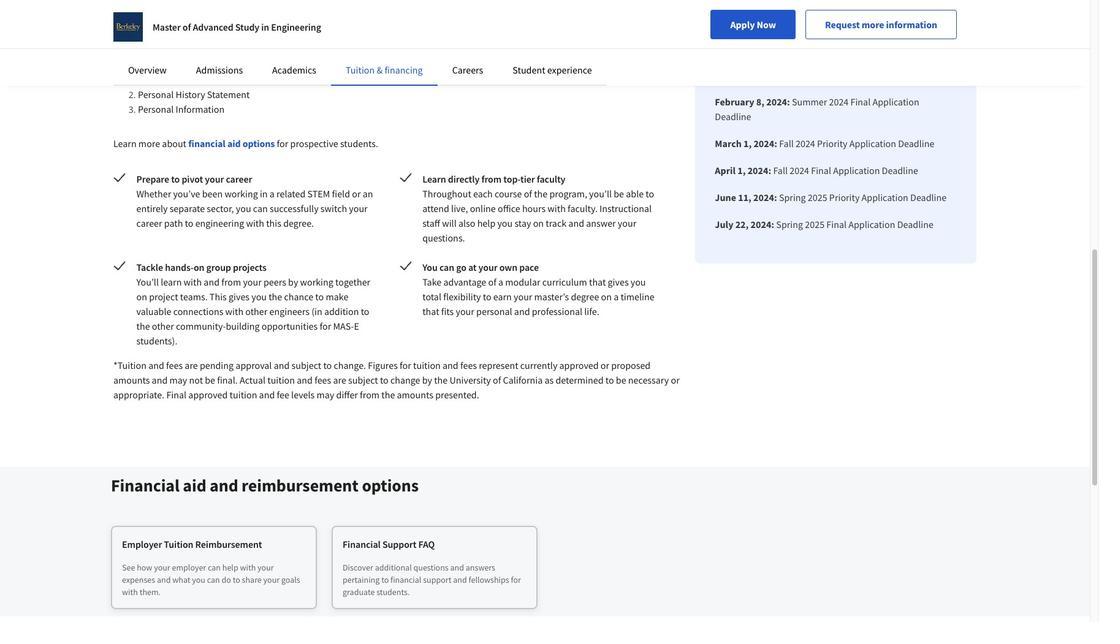Task type: locate. For each thing, give the bounding box(es) containing it.
0 horizontal spatial amounts
[[113, 374, 150, 386]]

fall for march 1, 2024:
[[780, 137, 794, 150]]

and inside berkeley engineering is pleased to offer mas-e scholarships to qualified candidates. recipients are awarded partial scholarships based on criteria including academic merit; financial need; overcoming personal, academic or professional barriers; and experience with diversity. please communicate these through your application's responses in the:
[[547, 38, 563, 50]]

fees
[[166, 359, 183, 372], [461, 359, 477, 372], [315, 374, 331, 386]]

financial up employer
[[111, 475, 180, 497]]

summer inside the summer 2024 final application deadline
[[793, 96, 828, 108]]

your down flexibility
[[456, 305, 475, 318]]

priority for 2024
[[818, 137, 848, 150]]

to left change.
[[324, 359, 332, 372]]

instructional
[[600, 202, 652, 215]]

earn
[[494, 291, 512, 303]]

on down you'll
[[137, 291, 147, 303]]

a left "related"
[[270, 188, 275, 200]]

deadline inside the summer 2024 final application deadline
[[715, 110, 752, 123]]

degree
[[571, 291, 600, 303]]

on right based
[[662, 23, 673, 36]]

diversity.
[[631, 38, 669, 50]]

working up sector,
[[225, 188, 258, 200]]

financial
[[253, 38, 288, 50], [188, 137, 226, 150], [391, 575, 422, 586]]

fall for april 1, 2024:
[[774, 164, 788, 177]]

e down the addition
[[354, 320, 359, 332]]

0 horizontal spatial learn
[[113, 137, 137, 150]]

final down march 1, 2024: fall  2024  priority application deadline
[[812, 164, 832, 177]]

final right "appropriate."
[[166, 389, 187, 401]]

1 vertical spatial options
[[362, 475, 419, 497]]

professional inside you can go at your own pace take advantage of a modular curriculum that gives you total flexibility to earn your master's degree on a timeline that fits your personal and professional life.
[[532, 305, 583, 318]]

from right differ
[[360, 389, 380, 401]]

you down "office"
[[498, 217, 513, 229]]

at
[[900, 0, 908, 12], [469, 261, 477, 274]]

1 vertical spatial a
[[499, 276, 504, 288]]

academic down candidates.
[[406, 38, 446, 50]]

0 horizontal spatial gives
[[229, 291, 250, 303]]

teams.
[[180, 291, 208, 303]]

can left go
[[440, 261, 455, 274]]

2 vertical spatial from
[[360, 389, 380, 401]]

1 vertical spatial from
[[222, 276, 241, 288]]

2 scholarships from the left
[[582, 23, 634, 36]]

1 vertical spatial amounts
[[397, 389, 434, 401]]

summer down all
[[806, 27, 841, 39]]

2024: for march 1, 2024:
[[754, 137, 778, 150]]

represent
[[479, 359, 519, 372]]

summer 2024 final application deadline
[[715, 96, 920, 123]]

financial
[[111, 475, 180, 497], [343, 539, 381, 551]]

and right "personal"
[[515, 305, 530, 318]]

more inside "button"
[[862, 18, 885, 31]]

2024 up march 1, 2024: fall  2024  priority application deadline
[[830, 96, 849, 108]]

of inside learn directly from top-tier faculty throughout each course of the program, you'll be able to attend live, online office hours with faculty. instructional staff will also help you stay on track and answer your questions.
[[524, 188, 532, 200]]

1 vertical spatial spring
[[777, 218, 804, 231]]

are up differ
[[333, 374, 346, 386]]

priority up july 22, 2024: spring 2025 final application deadline
[[830, 191, 860, 204]]

2024 down applications
[[843, 27, 863, 39]]

0 horizontal spatial engineering
[[151, 23, 200, 36]]

0 vertical spatial a
[[270, 188, 275, 200]]

summer up march 1, 2024: fall  2024  priority application deadline
[[793, 96, 828, 108]]

can up this
[[253, 202, 268, 215]]

discover
[[343, 563, 373, 574]]

2 personal from the top
[[138, 103, 174, 115]]

0 horizontal spatial approved
[[189, 389, 228, 401]]

attend
[[423, 202, 450, 215]]

1 horizontal spatial subject
[[348, 374, 378, 386]]

0 vertical spatial financial
[[111, 475, 180, 497]]

application for fall  2024 final application deadline
[[834, 164, 881, 177]]

total
[[423, 291, 442, 303]]

2024: for june 11, 2024:
[[754, 191, 778, 204]]

hours
[[523, 202, 546, 215]]

at right go
[[469, 261, 477, 274]]

you inside the see how your employer can help with your expenses and what you can do to share your goals with them.
[[192, 575, 205, 586]]

differ
[[336, 389, 358, 401]]

your inside berkeley engineering is pleased to offer mas-e scholarships to qualified candidates. recipients are awarded partial scholarships based on criteria including academic merit; financial need; overcoming personal, academic or professional barriers; and experience with diversity. please communicate these through your application's responses in the:
[[260, 53, 278, 65]]

1 horizontal spatial a
[[499, 276, 504, 288]]

1, for march
[[744, 137, 752, 150]]

1 vertical spatial career
[[137, 217, 162, 229]]

of inside you can go at your own pace take advantage of a modular curriculum that gives you total flexibility to earn your master's degree on a timeline that fits your personal and professional life.
[[489, 276, 497, 288]]

employer
[[172, 563, 206, 574]]

0 horizontal spatial a
[[270, 188, 275, 200]]

see
[[122, 563, 135, 574]]

may left not
[[170, 374, 187, 386]]

2 vertical spatial in
[[260, 188, 268, 200]]

the inside learn directly from top-tier faculty throughout each course of the program, you'll be able to attend live, online office hours with faculty. instructional staff will also help you stay on track and answer your questions.
[[534, 188, 548, 200]]

gives
[[608, 276, 629, 288], [229, 291, 250, 303]]

0 vertical spatial options
[[243, 137, 275, 150]]

by
[[288, 276, 298, 288], [422, 374, 432, 386]]

subject down change.
[[348, 374, 378, 386]]

fees up university
[[461, 359, 477, 372]]

0 horizontal spatial e
[[297, 23, 302, 36]]

2 horizontal spatial a
[[614, 291, 619, 303]]

communicate
[[142, 53, 198, 65]]

0 horizontal spatial subject
[[292, 359, 322, 372]]

dates
[[762, 0, 786, 12]]

1 horizontal spatial e
[[354, 320, 359, 332]]

0 vertical spatial financial
[[253, 38, 288, 50]]

0 vertical spatial e
[[297, 23, 302, 36]]

section
[[232, 74, 262, 86]]

0 vertical spatial 2025
[[808, 191, 828, 204]]

1 vertical spatial e
[[354, 320, 359, 332]]

1 vertical spatial aid
[[183, 475, 206, 497]]

by inside *tuition and fees are pending approval and subject to change. figures for tuition and fees represent currently approved or proposed amounts and may not be final. actual tuition and fees are subject to change by the university of california as determined to be necessary or appropriate. final approved tuition and fee levels may differ from the amounts presented.
[[422, 374, 432, 386]]

of inside *tuition and fees are pending approval and subject to change. figures for tuition and fees represent currently approved or proposed amounts and may not be final. actual tuition and fees are subject to change by the university of california as determined to be necessary or appropriate. final approved tuition and fee levels may differ from the amounts presented.
[[493, 374, 501, 386]]

1 horizontal spatial professional
[[532, 305, 583, 318]]

for right fellowships at the bottom left of the page
[[511, 575, 521, 586]]

by inside 'tackle hands-on group projects you'll learn with and from your peers by working together on project teams. this gives you the chance to make valuable connections with other engineers (in addition to the other community-building opportunities for mas-e students).'
[[288, 276, 298, 288]]

to down figures
[[380, 374, 389, 386]]

deadline for march 1, 2024: fall  2024  priority application deadline
[[899, 137, 935, 150]]

please
[[113, 53, 140, 65]]

0 vertical spatial students.
[[340, 137, 378, 150]]

you
[[236, 202, 251, 215], [498, 217, 513, 229], [631, 276, 646, 288], [252, 291, 267, 303], [192, 575, 205, 586]]

with left this
[[246, 217, 264, 229]]

economic background section personal history statement personal information
[[138, 74, 262, 115]]

students. inside discover additional questions and answers pertaining to financial support and fellowships for graduate students.
[[377, 587, 410, 598]]

by right change
[[422, 374, 432, 386]]

learn up the throughout
[[423, 173, 446, 185]]

and down partial
[[547, 38, 563, 50]]

your inside 'tackle hands-on group projects you'll learn with and from your peers by working together on project teams. this gives you the chance to make valuable connections with other engineers (in addition to the other community-building opportunities for mas-e students).'
[[243, 276, 262, 288]]

tuition left &
[[346, 64, 375, 76]]

been
[[202, 188, 223, 200]]

you inside prepare to pivot your career whether you've been working in a related stem field or an entirely separate sector, you can successfully switch your career path to engineering with this degree.
[[236, 202, 251, 215]]

important dates : note all applications close at 8:59pm pt.
[[715, 0, 953, 12]]

1 vertical spatial 2025
[[806, 218, 825, 231]]

1 horizontal spatial aid
[[228, 137, 241, 150]]

fall down march 1, 2024: fall  2024  priority application deadline
[[774, 164, 788, 177]]

recipients
[[456, 23, 498, 36]]

0 horizontal spatial career
[[137, 217, 162, 229]]

1 vertical spatial gives
[[229, 291, 250, 303]]

1 vertical spatial help
[[223, 563, 238, 574]]

able
[[626, 188, 644, 200]]

on left group at the top left
[[194, 261, 205, 274]]

2 vertical spatial are
[[333, 374, 346, 386]]

the:
[[388, 53, 404, 65]]

pivot
[[182, 173, 203, 185]]

2024:
[[767, 96, 791, 108], [754, 137, 778, 150], [748, 164, 772, 177], [754, 191, 778, 204], [751, 218, 775, 231]]

0 horizontal spatial help
[[223, 563, 238, 574]]

1 vertical spatial learn
[[423, 173, 446, 185]]

0 vertical spatial more
[[862, 18, 885, 31]]

0 vertical spatial by
[[288, 276, 298, 288]]

admissions
[[196, 64, 243, 76]]

1 horizontal spatial mas-
[[333, 320, 354, 332]]

you right sector,
[[236, 202, 251, 215]]

july 22, 2024: spring 2025 final application deadline
[[715, 218, 934, 231]]

learn inside learn directly from top-tier faculty throughout each course of the program, you'll be able to attend live, online office hours with faculty. instructional staff will also help you stay on track and answer your questions.
[[423, 173, 446, 185]]

spring for june 11, 2024:
[[780, 191, 806, 204]]

summer
[[806, 27, 841, 39], [793, 96, 828, 108]]

financial right about
[[188, 137, 226, 150]]

e inside berkeley engineering is pleased to offer mas-e scholarships to qualified candidates. recipients are awarded partial scholarships based on criteria including academic merit; financial need; overcoming personal, academic or professional barriers; and experience with diversity. please communicate these through your application's responses in the:
[[297, 23, 302, 36]]

your up share
[[258, 563, 274, 574]]

0 vertical spatial priority
[[818, 137, 848, 150]]

financial inside berkeley engineering is pleased to offer mas-e scholarships to qualified candidates. recipients are awarded partial scholarships based on criteria including academic merit; financial need; overcoming personal, academic or professional barriers; and experience with diversity. please communicate these through your application's responses in the:
[[253, 38, 288, 50]]

advanced
[[193, 21, 234, 33]]

priority up the april 1, 2024: fall  2024 final application deadline
[[818, 137, 848, 150]]

and up this
[[204, 276, 220, 288]]

on
[[662, 23, 673, 36], [533, 217, 544, 229], [194, 261, 205, 274], [137, 291, 147, 303], [602, 291, 612, 303]]

successfully
[[270, 202, 319, 215]]

0 horizontal spatial financial
[[188, 137, 226, 150]]

0 vertical spatial other
[[246, 305, 268, 318]]

academic down is
[[185, 38, 224, 50]]

to inside you can go at your own pace take advantage of a modular curriculum that gives you total flexibility to earn your master's degree on a timeline that fits your personal and professional life.
[[483, 291, 492, 303]]

2024 inside the summer 2024 final application deadline
[[830, 96, 849, 108]]

0 vertical spatial mas-
[[276, 23, 297, 36]]

2024: right march
[[754, 137, 778, 150]]

and inside learn directly from top-tier faculty throughout each course of the program, you'll be able to attend live, online office hours with faculty. instructional staff will also help you stay on track and answer your questions.
[[569, 217, 585, 229]]

statement
[[207, 88, 250, 101]]

0 vertical spatial are
[[500, 23, 514, 36]]

0 horizontal spatial by
[[288, 276, 298, 288]]

0 vertical spatial career
[[226, 173, 252, 185]]

help down "online"
[[478, 217, 496, 229]]

more for learn
[[139, 137, 160, 150]]

application for spring 2025 priority application deadline
[[862, 191, 909, 204]]

information
[[176, 103, 225, 115]]

fee
[[277, 389, 289, 401]]

in left the:
[[378, 53, 386, 65]]

0 vertical spatial learn
[[113, 137, 137, 150]]

other
[[246, 305, 268, 318], [152, 320, 174, 332]]

for down (in at the left of the page
[[320, 320, 331, 332]]

approval
[[236, 359, 272, 372]]

1 horizontal spatial financial
[[343, 539, 381, 551]]

working up chance
[[300, 276, 334, 288]]

a inside prepare to pivot your career whether you've been working in a related stem field or an entirely separate sector, you can successfully switch your career path to engineering with this degree.
[[270, 188, 275, 200]]

1 horizontal spatial more
[[862, 18, 885, 31]]

1 vertical spatial subject
[[348, 374, 378, 386]]

1 horizontal spatial academic
[[406, 38, 446, 50]]

stay
[[515, 217, 531, 229]]

career up sector,
[[226, 173, 252, 185]]

e up need;
[[297, 23, 302, 36]]

0 vertical spatial experience
[[565, 38, 609, 50]]

2 vertical spatial financial
[[391, 575, 422, 586]]

necessary
[[629, 374, 669, 386]]

can
[[253, 202, 268, 215], [440, 261, 455, 274], [208, 563, 221, 574], [207, 575, 220, 586]]

1 vertical spatial tuition
[[164, 539, 194, 551]]

1 vertical spatial personal
[[138, 103, 174, 115]]

modular
[[506, 276, 541, 288]]

overview
[[128, 64, 167, 76]]

learn for learn more about financial aid options for prospective students.
[[113, 137, 137, 150]]

0 vertical spatial professional
[[458, 38, 509, 50]]

careers link
[[452, 64, 484, 76]]

2024 down march 1, 2024: fall  2024  priority application deadline
[[790, 164, 810, 177]]

project
[[149, 291, 178, 303]]

0 horizontal spatial mas-
[[276, 23, 297, 36]]

1 horizontal spatial fees
[[315, 374, 331, 386]]

1 vertical spatial mas-
[[333, 320, 354, 332]]

1 vertical spatial are
[[185, 359, 198, 372]]

more down close
[[862, 18, 885, 31]]

opportunities
[[262, 320, 318, 332]]

fall
[[780, 137, 794, 150], [774, 164, 788, 177]]

more for request
[[862, 18, 885, 31]]

for left the prospective
[[277, 137, 288, 150]]

1 horizontal spatial other
[[246, 305, 268, 318]]

of down represent
[[493, 374, 501, 386]]

can right employer
[[208, 563, 221, 574]]

admissions link
[[196, 64, 243, 76]]

that up degree
[[589, 276, 606, 288]]

1 horizontal spatial working
[[300, 276, 334, 288]]

a up earn
[[499, 276, 504, 288]]

may left differ
[[317, 389, 335, 401]]

and up university
[[443, 359, 459, 372]]

learn more about financial aid options for prospective students.
[[113, 137, 378, 150]]

fall up the april 1, 2024: fall  2024 final application deadline
[[780, 137, 794, 150]]

:
[[786, 0, 789, 12]]

faculty
[[537, 173, 566, 185]]

1 horizontal spatial help
[[478, 217, 496, 229]]

at inside you can go at your own pace take advantage of a modular curriculum that gives you total flexibility to earn your master's degree on a timeline that fits your personal and professional life.
[[469, 261, 477, 274]]

june 11, 2024: spring 2025 priority application deadline
[[715, 191, 947, 204]]

tuition up employer
[[164, 539, 194, 551]]

1 horizontal spatial financial
[[253, 38, 288, 50]]

1 horizontal spatial options
[[362, 475, 419, 497]]

awarded
[[516, 23, 551, 36]]

0 vertical spatial at
[[900, 0, 908, 12]]

to down additional at the bottom left
[[382, 575, 389, 586]]

with up track
[[548, 202, 566, 215]]

0 vertical spatial summer
[[806, 27, 841, 39]]

can inside prepare to pivot your career whether you've been working in a related stem field or an entirely separate sector, you can successfully switch your career path to engineering with this degree.
[[253, 202, 268, 215]]

together
[[336, 276, 371, 288]]

and
[[547, 38, 563, 50], [569, 217, 585, 229], [204, 276, 220, 288], [515, 305, 530, 318], [149, 359, 164, 372], [274, 359, 290, 372], [443, 359, 459, 372], [152, 374, 168, 386], [297, 374, 313, 386], [259, 389, 275, 401], [210, 475, 238, 497], [451, 563, 464, 574], [157, 575, 171, 586], [453, 575, 467, 586]]

your down the projects
[[243, 276, 262, 288]]

are
[[500, 23, 514, 36], [185, 359, 198, 372], [333, 374, 346, 386]]

questions.
[[423, 232, 465, 244]]

0 horizontal spatial at
[[469, 261, 477, 274]]

0 vertical spatial in
[[261, 21, 269, 33]]

with left diversity.
[[611, 38, 629, 50]]

financial down additional at the bottom left
[[391, 575, 422, 586]]

22,
[[736, 218, 749, 231]]

0 vertical spatial from
[[482, 173, 502, 185]]

0 horizontal spatial are
[[185, 359, 198, 372]]

0 vertical spatial personal
[[138, 88, 174, 101]]

0 horizontal spatial tuition
[[164, 539, 194, 551]]

amounts down *tuition
[[113, 374, 150, 386]]

answers
[[466, 563, 496, 574]]

1 horizontal spatial scholarships
[[582, 23, 634, 36]]

2025 for priority
[[808, 191, 828, 204]]

scholarships left based
[[582, 23, 634, 36]]

0 vertical spatial gives
[[608, 276, 629, 288]]

that down total
[[423, 305, 440, 318]]

1 horizontal spatial learn
[[423, 173, 446, 185]]

2025 down the april 1, 2024: fall  2024 final application deadline
[[808, 191, 828, 204]]

your right how
[[154, 563, 170, 574]]

engineering up including
[[151, 23, 200, 36]]

0 horizontal spatial more
[[139, 137, 160, 150]]

options up the financial support faq
[[362, 475, 419, 497]]

0 horizontal spatial from
[[222, 276, 241, 288]]

can left do
[[207, 575, 220, 586]]

1 horizontal spatial career
[[226, 173, 252, 185]]

your up been
[[205, 173, 224, 185]]

valuable
[[137, 305, 171, 318]]

0 horizontal spatial working
[[225, 188, 258, 200]]

share
[[242, 575, 262, 586]]

1 vertical spatial in
[[378, 53, 386, 65]]

path
[[164, 217, 183, 229]]

faculty.
[[568, 202, 598, 215]]

academic
[[185, 38, 224, 50], [406, 38, 446, 50]]

online
[[470, 202, 496, 215]]

working inside prepare to pivot your career whether you've been working in a related stem field or an entirely separate sector, you can successfully switch your career path to engineering with this degree.
[[225, 188, 258, 200]]

gives inside you can go at your own pace take advantage of a modular curriculum that gives you total flexibility to earn your master's degree on a timeline that fits your personal and professional life.
[[608, 276, 629, 288]]

2024 up the april 1, 2024: fall  2024 final application deadline
[[796, 137, 816, 150]]

0 vertical spatial help
[[478, 217, 496, 229]]

and down students).
[[149, 359, 164, 372]]

and up levels
[[297, 374, 313, 386]]

important
[[715, 0, 760, 12]]

tuition up change
[[413, 359, 441, 372]]

final up march 1, 2024: fall  2024  priority application deadline
[[851, 96, 871, 108]]

are up barriers;
[[500, 23, 514, 36]]

will
[[442, 217, 457, 229]]

for up change
[[400, 359, 412, 372]]

mas- down the addition
[[333, 320, 354, 332]]

or inside prepare to pivot your career whether you've been working in a related stem field or an entirely separate sector, you can successfully switch your career path to engineering with this degree.
[[352, 188, 361, 200]]

2025
[[808, 191, 828, 204], [806, 218, 825, 231]]

0 vertical spatial fall
[[780, 137, 794, 150]]

applications
[[824, 0, 874, 12]]

financial up discover
[[343, 539, 381, 551]]

mas- up need;
[[276, 23, 297, 36]]

to left earn
[[483, 291, 492, 303]]

more left about
[[139, 137, 160, 150]]

or left proposed
[[601, 359, 610, 372]]

you up timeline
[[631, 276, 646, 288]]

0 horizontal spatial scholarships
[[304, 23, 356, 36]]

pending
[[200, 359, 234, 372]]

2 horizontal spatial financial
[[391, 575, 422, 586]]

to left pivot
[[171, 173, 180, 185]]

final.
[[217, 374, 238, 386]]

fellowships
[[469, 575, 510, 586]]

opens
[[913, 27, 940, 39]]

be
[[614, 188, 624, 200], [205, 374, 215, 386], [616, 374, 627, 386]]

financial for financial aid and reimbursement options
[[111, 475, 180, 497]]

engineering up need;
[[271, 21, 321, 33]]

8,
[[757, 96, 765, 108]]

1 scholarships from the left
[[304, 23, 356, 36]]

mas- inside 'tackle hands-on group projects you'll learn with and from your peers by working together on project teams. this gives you the chance to make valuable connections with other engineers (in addition to the other community-building opportunities for mas-e students).'
[[333, 320, 354, 332]]



Task type: vqa. For each thing, say whether or not it's contained in the screenshot.
Relational
no



Task type: describe. For each thing, give the bounding box(es) containing it.
with inside berkeley engineering is pleased to offer mas-e scholarships to qualified candidates. recipients are awarded partial scholarships based on criteria including academic merit; financial need; overcoming personal, academic or professional barriers; and experience with diversity. please communicate these through your application's responses in the:
[[611, 38, 629, 50]]

close
[[876, 0, 898, 12]]

february 8, 2024:
[[715, 96, 791, 108]]

with up building
[[225, 305, 244, 318]]

*tuition
[[113, 359, 147, 372]]

and left the fee
[[259, 389, 275, 401]]

final inside *tuition and fees are pending approval and subject to change. figures for tuition and fees represent currently approved or proposed amounts and may not be final. actual tuition and fees are subject to change by the university of california as determined to be necessary or appropriate. final approved tuition and fee levels may differ from the amounts presented.
[[166, 389, 187, 401]]

fits
[[442, 305, 454, 318]]

2 vertical spatial a
[[614, 291, 619, 303]]

with up teams. at the left of page
[[184, 276, 202, 288]]

connections
[[173, 305, 224, 318]]

whether
[[137, 188, 171, 200]]

2024 for priority
[[796, 137, 816, 150]]

application for fall  2024  priority application deadline
[[850, 137, 897, 150]]

you inside learn directly from top-tier faculty throughout each course of the program, you'll be able to attend live, online office hours with faculty. instructional staff will also help you stay on track and answer your questions.
[[498, 217, 513, 229]]

can inside you can go at your own pace take advantage of a modular curriculum that gives you total flexibility to earn your master's degree on a timeline that fits your personal and professional life.
[[440, 261, 455, 274]]

final inside the summer 2024 final application deadline
[[851, 96, 871, 108]]

to up (in at the left of the page
[[316, 291, 324, 303]]

your down the an
[[349, 202, 368, 215]]

mas- inside berkeley engineering is pleased to offer mas-e scholarships to qualified candidates. recipients are awarded partial scholarships based on criteria including academic merit; financial need; overcoming personal, academic or professional barriers; and experience with diversity. please communicate these through your application's responses in the:
[[276, 23, 297, 36]]

be right not
[[205, 374, 215, 386]]

directly
[[448, 173, 480, 185]]

experience inside berkeley engineering is pleased to offer mas-e scholarships to qualified candidates. recipients are awarded partial scholarships based on criteria including academic merit; financial need; overcoming personal, academic or professional barriers; and experience with diversity. please communicate these through your application's responses in the:
[[565, 38, 609, 50]]

1 academic from the left
[[185, 38, 224, 50]]

to right the addition
[[361, 305, 370, 318]]

economic
[[138, 74, 178, 86]]

and right approval
[[274, 359, 290, 372]]

2 horizontal spatial tuition
[[413, 359, 441, 372]]

merit;
[[226, 38, 251, 50]]

2 horizontal spatial fees
[[461, 359, 477, 372]]

and up the support
[[451, 563, 464, 574]]

deadline for july 22, 2024: spring 2025 final application deadline
[[898, 218, 934, 231]]

academics link
[[272, 64, 317, 76]]

to inside learn directly from top-tier faculty throughout each course of the program, you'll be able to attend live, online office hours with faculty. instructional staff will also help you stay on track and answer your questions.
[[646, 188, 655, 200]]

march
[[715, 137, 742, 150]]

not
[[189, 374, 203, 386]]

is
[[202, 23, 209, 36]]

your left goals
[[264, 575, 280, 586]]

tuition & financing link
[[346, 64, 423, 76]]

staff
[[423, 217, 440, 229]]

answer
[[587, 217, 616, 229]]

you'll
[[590, 188, 612, 200]]

february
[[715, 96, 755, 108]]

of left is
[[183, 21, 191, 33]]

*tuition and fees are pending approval and subject to change. figures for tuition and fees represent currently approved or proposed amounts and may not be final. actual tuition and fees are subject to change by the university of california as determined to be necessary or appropriate. final approved tuition and fee levels may differ from the amounts presented.
[[113, 359, 680, 401]]

to down 'separate'
[[185, 217, 193, 229]]

deadline for june 11, 2024: spring 2025 priority application deadline
[[911, 191, 947, 204]]

this
[[210, 291, 227, 303]]

in inside berkeley engineering is pleased to offer mas-e scholarships to qualified candidates. recipients are awarded partial scholarships based on criteria including academic merit; financial need; overcoming personal, academic or professional barriers; and experience with diversity. please communicate these through your application's responses in the:
[[378, 53, 386, 65]]

application inside the summer 2024 final application deadline
[[873, 96, 920, 108]]

1 vertical spatial experience
[[548, 64, 592, 76]]

each
[[474, 188, 493, 200]]

2024 for application
[[843, 27, 863, 39]]

in inside prepare to pivot your career whether you've been working in a related stem field or an entirely separate sector, you can successfully switch your career path to engineering with this degree.
[[260, 188, 268, 200]]

through
[[225, 53, 258, 65]]

0 vertical spatial amounts
[[113, 374, 150, 386]]

on inside you can go at your own pace take advantage of a modular curriculum that gives you total flexibility to earn your master's degree on a timeline that fits your personal and professional life.
[[602, 291, 612, 303]]

2024: for july 22, 2024:
[[751, 218, 775, 231]]

pertaining
[[343, 575, 380, 586]]

0 vertical spatial that
[[589, 276, 606, 288]]

for inside 'tackle hands-on group projects you'll learn with and from your peers by working together on project teams. this gives you the chance to make valuable connections with other engineers (in addition to the other community-building opportunities for mas-e students).'
[[320, 320, 331, 332]]

&
[[377, 64, 383, 76]]

now
[[757, 18, 777, 31]]

e inside 'tackle hands-on group projects you'll learn with and from your peers by working together on project teams. this gives you the chance to make valuable connections with other engineers (in addition to the other community-building opportunities for mas-e students).'
[[354, 320, 359, 332]]

take
[[423, 276, 442, 288]]

0 horizontal spatial may
[[170, 374, 187, 386]]

1 vertical spatial financial
[[188, 137, 226, 150]]

to inside discover additional questions and answers pertaining to financial support and fellowships for graduate students.
[[382, 575, 389, 586]]

expenses
[[122, 575, 155, 586]]

march 1, 2024: fall  2024  priority application deadline
[[715, 137, 935, 150]]

tuition & financing
[[346, 64, 423, 76]]

students).
[[137, 335, 178, 347]]

help inside the see how your employer can help with your expenses and what you can do to share your goals with them.
[[223, 563, 238, 574]]

2 academic from the left
[[406, 38, 446, 50]]

financial for financial support faq
[[343, 539, 381, 551]]

2024 for final
[[790, 164, 810, 177]]

based
[[636, 23, 660, 36]]

0 horizontal spatial that
[[423, 305, 440, 318]]

need;
[[290, 38, 313, 50]]

office
[[498, 202, 521, 215]]

pt.
[[941, 0, 953, 12]]

to inside the see how your employer can help with your expenses and what you can do to share your goals with them.
[[233, 575, 240, 586]]

community-
[[176, 320, 226, 332]]

a for in
[[270, 188, 275, 200]]

2025 for final
[[806, 218, 825, 231]]

your left 'own'
[[479, 261, 498, 274]]

application for spring 2025 final application deadline
[[849, 218, 896, 231]]

be inside learn directly from top-tier faculty throughout each course of the program, you'll be able to attend live, online office hours with faculty. instructional staff will also help you stay on track and answer your questions.
[[614, 188, 624, 200]]

the down valuable
[[137, 320, 150, 332]]

and up "appropriate."
[[152, 374, 168, 386]]

the down peers at the top of the page
[[269, 291, 282, 303]]

deadline for april 1, 2024: fall  2024 final application deadline
[[882, 164, 919, 177]]

to left offer
[[245, 23, 253, 36]]

and right the support
[[453, 575, 467, 586]]

from inside 'tackle hands-on group projects you'll learn with and from your peers by working together on project teams. this gives you the chance to make valuable connections with other engineers (in addition to the other community-building opportunities for mas-e students).'
[[222, 276, 241, 288]]

priority for 2025
[[830, 191, 860, 204]]

student experience link
[[513, 64, 592, 76]]

and inside you can go at your own pace take advantage of a modular curriculum that gives you total flexibility to earn your master's degree on a timeline that fits your personal and professional life.
[[515, 305, 530, 318]]

track
[[546, 217, 567, 229]]

peers
[[264, 276, 286, 288]]

september 13, 2023: summer 2024 application opens
[[715, 27, 940, 39]]

pace
[[520, 261, 539, 274]]

application's
[[280, 53, 333, 65]]

1 vertical spatial approved
[[189, 389, 228, 401]]

berkeley
[[113, 23, 149, 36]]

faq
[[419, 539, 435, 551]]

with inside learn directly from top-tier faculty throughout each course of the program, you'll be able to attend live, online office hours with faculty. instructional staff will also help you stay on track and answer your questions.
[[548, 202, 566, 215]]

you inside you can go at your own pace take advantage of a modular curriculum that gives you total flexibility to earn your master's degree on a timeline that fits your personal and professional life.
[[631, 276, 646, 288]]

reimbursement
[[242, 475, 359, 497]]

with inside prepare to pivot your career whether you've been working in a related stem field or an entirely separate sector, you can successfully switch your career path to engineering with this degree.
[[246, 217, 264, 229]]

help inside learn directly from top-tier faculty throughout each course of the program, you'll be able to attend live, online office hours with faculty. instructional staff will also help you stay on track and answer your questions.
[[478, 217, 496, 229]]

with up share
[[240, 563, 256, 574]]

1 personal from the top
[[138, 88, 174, 101]]

professional inside berkeley engineering is pleased to offer mas-e scholarships to qualified candidates. recipients are awarded partial scholarships based on criteria including academic merit; financial need; overcoming personal, academic or professional barriers; and experience with diversity. please communicate these through your application's responses in the:
[[458, 38, 509, 50]]

and up reimbursement
[[210, 475, 238, 497]]

your down the modular
[[514, 291, 533, 303]]

1 vertical spatial may
[[317, 389, 335, 401]]

final down june 11, 2024: spring 2025 priority application deadline
[[827, 218, 847, 231]]

financing
[[385, 64, 423, 76]]

from inside *tuition and fees are pending approval and subject to change. figures for tuition and fees represent currently approved or proposed amounts and may not be final. actual tuition and fees are subject to change by the university of california as determined to be necessary or appropriate. final approved tuition and fee levels may differ from the amounts presented.
[[360, 389, 380, 401]]

berkeley engineering is pleased to offer mas-e scholarships to qualified candidates. recipients are awarded partial scholarships based on criteria including academic merit; financial need; overcoming personal, academic or professional barriers; and experience with diversity. please communicate these through your application's responses in the:
[[113, 23, 673, 65]]

gives inside 'tackle hands-on group projects you'll learn with and from your peers by working together on project teams. this gives you the chance to make valuable connections with other engineers (in addition to the other community-building opportunities for mas-e students).'
[[229, 291, 250, 303]]

partial
[[553, 23, 580, 36]]

you inside 'tackle hands-on group projects you'll learn with and from your peers by working together on project teams. this gives you the chance to make valuable connections with other engineers (in addition to the other community-building opportunities for mas-e students).'
[[252, 291, 267, 303]]

prepare
[[137, 173, 169, 185]]

0 horizontal spatial options
[[243, 137, 275, 150]]

you've
[[173, 188, 200, 200]]

engineering inside berkeley engineering is pleased to offer mas-e scholarships to qualified candidates. recipients are awarded partial scholarships based on criteria including academic merit; financial need; overcoming personal, academic or professional barriers; and experience with diversity. please communicate these through your application's responses in the:
[[151, 23, 200, 36]]

1 horizontal spatial at
[[900, 0, 908, 12]]

uc berkeley college of engineering logo image
[[113, 12, 143, 42]]

prospective
[[290, 137, 338, 150]]

personal
[[477, 305, 513, 318]]

from inside learn directly from top-tier faculty throughout each course of the program, you'll be able to attend live, online office hours with faculty. instructional staff will also help you stay on track and answer your questions.
[[482, 173, 502, 185]]

on inside learn directly from top-tier faculty throughout each course of the program, you'll be able to attend live, online office hours with faculty. instructional staff will also help you stay on track and answer your questions.
[[533, 217, 544, 229]]

employer tuition reimbursement
[[122, 539, 262, 551]]

request more information button
[[806, 10, 958, 39]]

for inside discover additional questions and answers pertaining to financial support and fellowships for graduate students.
[[511, 575, 521, 586]]

change
[[391, 374, 421, 386]]

history
[[176, 88, 205, 101]]

learn for learn directly from top-tier faculty throughout each course of the program, you'll be able to attend live, online office hours with faculty. instructional staff will also help you stay on track and answer your questions.
[[423, 173, 446, 185]]

the down change
[[382, 389, 395, 401]]

related
[[277, 188, 306, 200]]

1 vertical spatial tuition
[[268, 374, 295, 386]]

with down expenses
[[122, 587, 138, 598]]

spring for july 22, 2024:
[[777, 218, 804, 231]]

offer
[[255, 23, 274, 36]]

1, for april
[[738, 164, 746, 177]]

background
[[180, 74, 230, 86]]

1 horizontal spatial amounts
[[397, 389, 434, 401]]

to down proposed
[[606, 374, 614, 386]]

2024: for april 1, 2024:
[[748, 164, 772, 177]]

all
[[812, 0, 822, 12]]

be down proposed
[[616, 374, 627, 386]]

to left qualified
[[358, 23, 366, 36]]

you'll
[[137, 276, 159, 288]]

you can go at your own pace take advantage of a modular curriculum that gives you total flexibility to earn your master's degree on a timeline that fits your personal and professional life.
[[423, 261, 655, 318]]

questions
[[414, 563, 449, 574]]

or inside berkeley engineering is pleased to offer mas-e scholarships to qualified candidates. recipients are awarded partial scholarships based on criteria including academic merit; financial need; overcoming personal, academic or professional barriers; and experience with diversity. please communicate these through your application's responses in the:
[[448, 38, 456, 50]]

0 horizontal spatial tuition
[[230, 389, 257, 401]]

financial inside discover additional questions and answers pertaining to financial support and fellowships for graduate students.
[[391, 575, 422, 586]]

these
[[200, 53, 223, 65]]

appropriate.
[[113, 389, 165, 401]]

how
[[137, 563, 152, 574]]

0 horizontal spatial other
[[152, 320, 174, 332]]

are inside berkeley engineering is pleased to offer mas-e scholarships to qualified candidates. recipients are awarded partial scholarships based on criteria including academic merit; financial need; overcoming personal, academic or professional barriers; and experience with diversity. please communicate these through your application's responses in the:
[[500, 23, 514, 36]]

see how your employer can help with your expenses and what you can do to share your goals with them.
[[122, 563, 300, 598]]

1 horizontal spatial are
[[333, 374, 346, 386]]

financial support faq
[[343, 539, 435, 551]]

or right necessary
[[671, 374, 680, 386]]

1 horizontal spatial engineering
[[271, 21, 321, 33]]

0 vertical spatial aid
[[228, 137, 241, 150]]

and inside the see how your employer can help with your expenses and what you can do to share your goals with them.
[[157, 575, 171, 586]]

tackle hands-on group projects you'll learn with and from your peers by working together on project teams. this gives you the chance to make valuable connections with other engineers (in addition to the other community-building opportunities for mas-e students).
[[137, 261, 371, 347]]

your inside learn directly from top-tier faculty throughout each course of the program, you'll be able to attend live, online office hours with faculty. instructional staff will also help you stay on track and answer your questions.
[[618, 217, 637, 229]]

working inside 'tackle hands-on group projects you'll learn with and from your peers by working together on project teams. this gives you the chance to make valuable connections with other engineers (in addition to the other community-building opportunities for mas-e students).'
[[300, 276, 334, 288]]

entirely
[[137, 202, 168, 215]]

as
[[545, 374, 554, 386]]

0 horizontal spatial fees
[[166, 359, 183, 372]]

flexibility
[[444, 291, 481, 303]]

and inside 'tackle hands-on group projects you'll learn with and from your peers by working together on project teams. this gives you the chance to make valuable connections with other engineers (in addition to the other community-building opportunities for mas-e students).'
[[204, 276, 220, 288]]

a for of
[[499, 276, 504, 288]]

0 vertical spatial approved
[[560, 359, 599, 372]]

the up presented.
[[434, 374, 448, 386]]

student
[[513, 64, 546, 76]]

currently
[[521, 359, 558, 372]]

throughout
[[423, 188, 472, 200]]

0 horizontal spatial aid
[[183, 475, 206, 497]]

overview link
[[128, 64, 167, 76]]

levels
[[291, 389, 315, 401]]

for inside *tuition and fees are pending approval and subject to change. figures for tuition and fees represent currently approved or proposed amounts and may not be final. actual tuition and fees are subject to change by the university of california as determined to be necessary or appropriate. final approved tuition and fee levels may differ from the amounts presented.
[[400, 359, 412, 372]]

0 vertical spatial tuition
[[346, 64, 375, 76]]

what
[[173, 575, 190, 586]]

2024: right 8,
[[767, 96, 791, 108]]

request
[[826, 18, 860, 31]]

on inside berkeley engineering is pleased to offer mas-e scholarships to qualified candidates. recipients are awarded partial scholarships based on criteria including academic merit; financial need; overcoming personal, academic or professional barriers; and experience with diversity. please communicate these through your application's responses in the:
[[662, 23, 673, 36]]



